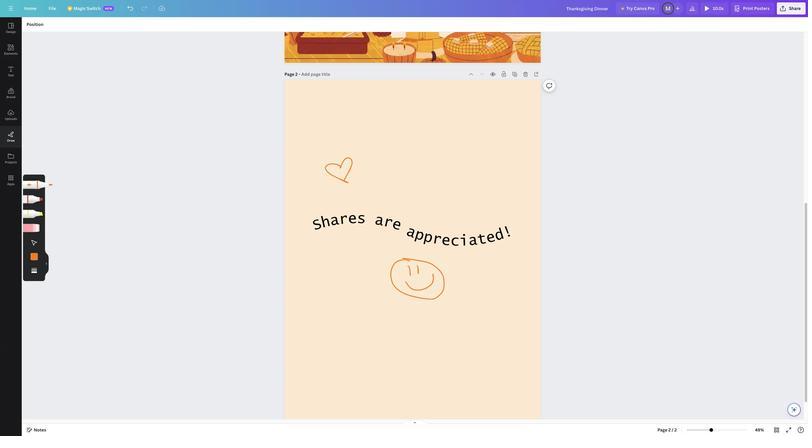 Task type: describe. For each thing, give the bounding box(es) containing it.
switch
[[87, 5, 101, 11]]

brand button
[[0, 83, 22, 104]]

/
[[672, 428, 674, 434]]

page 2 -
[[285, 71, 302, 77]]

elements
[[4, 51, 18, 56]]

main menu bar
[[0, 0, 809, 17]]

page 2 / 2 button
[[656, 426, 680, 436]]

uploads button
[[0, 104, 22, 126]]

draw
[[7, 139, 15, 143]]

magic
[[74, 5, 86, 11]]

notes
[[34, 428, 46, 434]]

Page title text field
[[302, 71, 331, 77]]

print
[[744, 5, 754, 11]]

home link
[[19, 2, 41, 15]]

file
[[49, 5, 56, 11]]

2 horizontal spatial 2
[[675, 428, 677, 434]]

elements button
[[0, 39, 22, 61]]

2 for -
[[296, 71, 298, 77]]

49% button
[[750, 426, 770, 436]]

10.0s
[[713, 5, 724, 11]]

apps
[[7, 182, 15, 186]]

file button
[[44, 2, 61, 15]]

pro
[[648, 5, 655, 11]]

#fb7100 image
[[30, 254, 38, 261]]

position button
[[24, 20, 46, 29]]

canva assistant image
[[791, 407, 798, 414]]

share button
[[777, 2, 806, 15]]

print posters button
[[731, 2, 775, 15]]



Task type: locate. For each thing, give the bounding box(es) containing it.
uploads
[[5, 117, 17, 121]]

Design title text field
[[562, 2, 614, 15]]

draw button
[[0, 126, 22, 148]]

1 vertical spatial page
[[658, 428, 668, 434]]

2 left the '/'
[[669, 428, 671, 434]]

2
[[296, 71, 298, 77], [669, 428, 671, 434], [675, 428, 677, 434]]

text button
[[0, 61, 22, 83]]

page left the '/'
[[658, 428, 668, 434]]

text
[[8, 73, 14, 77]]

2 left -
[[296, 71, 298, 77]]

page inside button
[[658, 428, 668, 434]]

share
[[790, 5, 801, 11]]

apps button
[[0, 170, 22, 192]]

side panel tab list
[[0, 17, 22, 192]]

0 horizontal spatial page
[[285, 71, 295, 77]]

try
[[627, 5, 633, 11]]

page for page 2 -
[[285, 71, 295, 77]]

projects
[[5, 160, 17, 165]]

try canva pro
[[627, 5, 655, 11]]

2 right the '/'
[[675, 428, 677, 434]]

print posters
[[744, 5, 770, 11]]

try canva pro button
[[616, 2, 660, 15]]

page
[[285, 71, 295, 77], [658, 428, 668, 434]]

0 horizontal spatial 2
[[296, 71, 298, 77]]

page 2 / 2
[[658, 428, 677, 434]]

page left -
[[285, 71, 295, 77]]

posters
[[755, 5, 770, 11]]

page for page 2 / 2
[[658, 428, 668, 434]]

design button
[[0, 17, 22, 39]]

show pages image
[[401, 421, 430, 425]]

0 vertical spatial page
[[285, 71, 295, 77]]

design
[[6, 30, 16, 34]]

projects button
[[0, 148, 22, 170]]

position
[[27, 21, 43, 27]]

brand
[[6, 95, 15, 99]]

1 horizontal spatial 2
[[669, 428, 671, 434]]

home
[[24, 5, 37, 11]]

magic switch
[[74, 5, 101, 11]]

notes button
[[24, 426, 49, 436]]

new
[[105, 6, 113, 11]]

-
[[299, 71, 301, 77]]

49%
[[756, 428, 765, 434]]

2 for /
[[669, 428, 671, 434]]

1 horizontal spatial page
[[658, 428, 668, 434]]

hide image
[[45, 249, 49, 279]]

10.0s button
[[701, 2, 729, 15]]

canva
[[634, 5, 647, 11]]



Task type: vqa. For each thing, say whether or not it's contained in the screenshot.
the Magic
yes



